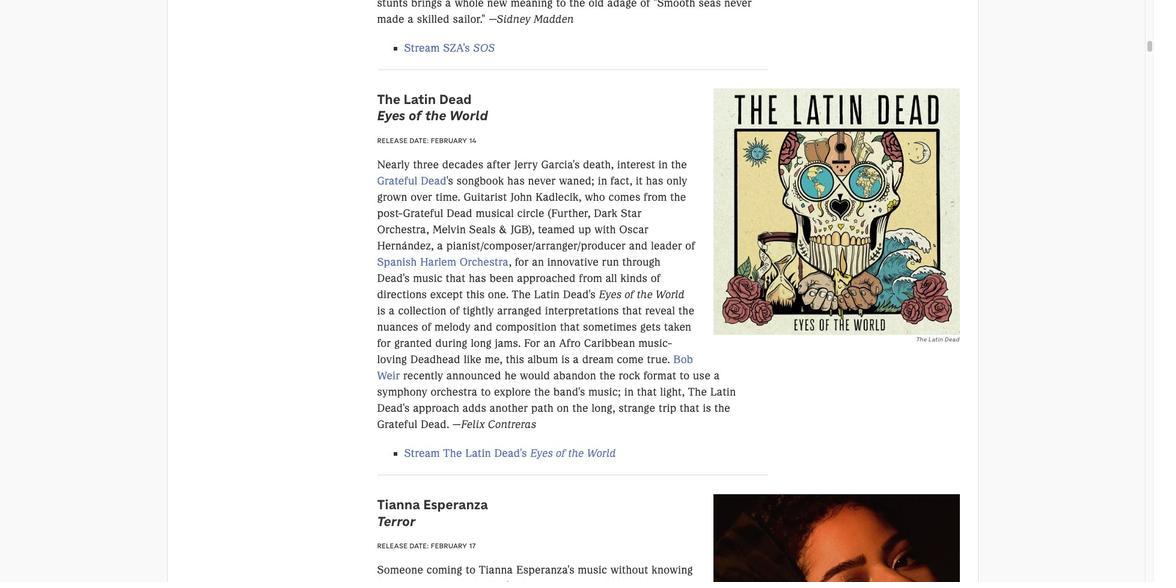 Task type: vqa. For each thing, say whether or not it's contained in the screenshot.
works inside 's orchestral works proves that the composer, known for her operas and chamber pieces, is fluent in the art of creating lustrous symphonic scores. Her harmonies are fresh, often surprising and filled with color. In her Sinfonia, subtitled "For Orbiting Spheres," harmonicas in three different keys produce an ethereal chorus, a sound she describes as a "hurdy-gurdy flung recklessly into space."
no



Task type: locate. For each thing, give the bounding box(es) containing it.
eyes of the world is a collection of tightly arranged interpretations that reveal the nuances of melody and composition that sometimes gets taken for granted during long jams. for an afro caribbean music- loving deadhead like me, this album is a dream come true.
[[377, 288, 695, 366]]

0 vertical spatial music
[[413, 272, 443, 285]]

latin
[[404, 91, 436, 108], [534, 288, 560, 301], [929, 335, 944, 343], [711, 385, 736, 399], [466, 447, 491, 460]]

for up the loving on the left bottom
[[377, 337, 391, 350]]

1 vertical spatial date:
[[410, 541, 429, 550]]

0 vertical spatial grateful
[[377, 174, 418, 188]]

jerry
[[514, 158, 538, 171]]

2 vertical spatial in
[[625, 385, 634, 399]]

1 vertical spatial february
[[431, 541, 467, 550]]

for
[[515, 256, 529, 269], [377, 337, 391, 350]]

felix contreras
[[462, 418, 537, 431]]

decades
[[443, 158, 484, 171]]

2 vertical spatial is
[[703, 402, 712, 415]]

is down use
[[703, 402, 712, 415]]

0 vertical spatial and
[[630, 239, 648, 253]]

1 february from the top
[[431, 136, 467, 145]]

of right leader
[[686, 239, 696, 253]]

is
[[377, 304, 386, 318], [562, 353, 570, 366], [703, 402, 712, 415]]

0 vertical spatial tianna
[[377, 496, 420, 513]]

—sidney madden
[[489, 12, 574, 26]]

is down afro
[[562, 353, 570, 366]]

latin inside image credit element
[[929, 335, 944, 343]]

been inside , for an innovative run through dead's music that has been approached from all kinds of directions except this one. the latin dead's
[[490, 272, 514, 285]]

of
[[409, 107, 422, 124], [686, 239, 696, 253], [651, 272, 661, 285], [625, 288, 635, 301], [450, 304, 460, 318], [422, 321, 432, 334], [556, 447, 566, 460]]

in down rock
[[625, 385, 634, 399]]

the inside recently announced he would abandon the rock format to use a symphony orchestra to explore the band's music; in that light, the latin dead's approach adds another path on the long, strange trip that is the grateful dead.  —
[[689, 385, 708, 399]]

the latin dead, eyes of the world image
[[714, 89, 960, 335]]

1 vertical spatial through
[[613, 580, 652, 582]]

the inside the latin dead eyes of the world
[[425, 107, 447, 124]]

2 horizontal spatial is
[[703, 402, 712, 415]]

0 vertical spatial from
[[644, 191, 667, 204]]

grateful down "symphony"
[[377, 418, 418, 431]]

2 february from the top
[[431, 541, 467, 550]]

story
[[397, 580, 422, 582]]

time.
[[436, 191, 461, 204]]

0 horizontal spatial has
[[469, 272, 487, 285]]

1 vertical spatial an
[[544, 337, 556, 350]]

february left 14
[[431, 136, 467, 145]]

come
[[617, 353, 644, 366]]

grateful inside recently announced he would abandon the rock format to use a symphony orchestra to explore the band's music; in that light, the latin dead's approach adds another path on the long, strange trip that is the grateful dead.  —
[[377, 418, 418, 431]]

tianna esperanza, terror image
[[714, 494, 960, 582]]

dead's inside recently announced he would abandon the rock format to use a symphony orchestra to explore the band's music; in that light, the latin dead's approach adds another path on the long, strange trip that is the grateful dead.  —
[[377, 402, 410, 415]]

bob
[[674, 353, 694, 366]]

that right trip on the right bottom of page
[[680, 402, 700, 415]]

the down kinds
[[637, 288, 653, 301]]

0 horizontal spatial to
[[466, 564, 476, 577]]

has up the john
[[508, 174, 525, 188]]

this up tightly
[[467, 288, 485, 301]]

1 horizontal spatial from
[[644, 191, 667, 204]]

through down without
[[613, 580, 652, 582]]

the right trip on the right bottom of page
[[715, 402, 731, 415]]

2 horizontal spatial world
[[656, 288, 685, 301]]

tianna up the they've
[[479, 564, 514, 577]]

on
[[557, 402, 569, 415]]

to up adds
[[481, 385, 491, 399]]

is inside recently announced he would abandon the rock format to use a symphony orchestra to explore the band's music; in that light, the latin dead's approach adds another path on the long, strange trip that is the grateful dead.  —
[[703, 402, 712, 415]]

through
[[623, 256, 661, 269], [613, 580, 652, 582]]

release for release date: february 14
[[377, 136, 408, 145]]

1 vertical spatial is
[[562, 353, 570, 366]]

and up the long
[[474, 321, 493, 334]]

0 horizontal spatial tianna
[[377, 496, 420, 513]]

that up afro
[[560, 321, 580, 334]]

1 vertical spatial release
[[377, 541, 408, 550]]

for inside "eyes of the world is a collection of tightly arranged interpretations that reveal the nuances of melody and composition that sometimes gets taken for granted during long jams. for an afro caribbean music- loving deadhead like me, this album is a dream come true."
[[377, 337, 391, 350]]

release for release date: february 17
[[377, 541, 408, 550]]

1 horizontal spatial this
[[506, 353, 525, 366]]

sometimes
[[583, 321, 637, 334]]

1 vertical spatial this
[[506, 353, 525, 366]]

0 vertical spatial this
[[467, 288, 485, 301]]

an right "for"
[[544, 337, 556, 350]]

an down pianist/composer/arranger/producer
[[532, 256, 544, 269]]

1 vertical spatial eyes
[[599, 288, 622, 301]]

1 horizontal spatial for
[[515, 256, 529, 269]]

0 vertical spatial date:
[[410, 136, 429, 145]]

from down only
[[644, 191, 667, 204]]

1 stream from the top
[[405, 41, 440, 55]]

0 horizontal spatial music
[[413, 272, 443, 285]]

0 horizontal spatial in
[[598, 174, 608, 188]]

rock
[[619, 369, 641, 382]]

february left 17
[[431, 541, 467, 550]]

grateful dead link
[[377, 174, 447, 188]]

dead inside 's songbook has never waned; in fact, it has only grown over time. guitarist john kadlecik, who comes from the post-grateful dead musical circle (further, dark star orchestra, melvin seals & jgb), teamed up with oscar hernández, a pianist/composer/arranger/producer and leader of spanish harlem orchestra
[[447, 207, 473, 220]]

has inside , for an innovative run through dead's music that has been approached from all kinds of directions except this one. the latin dead's
[[469, 272, 487, 285]]

of right kinds
[[651, 272, 661, 285]]

of up melody
[[450, 304, 460, 318]]

the up only
[[672, 158, 688, 171]]

0 vertical spatial an
[[532, 256, 544, 269]]

to up think
[[466, 564, 476, 577]]

1 vertical spatial world
[[656, 288, 685, 301]]

grateful
[[377, 174, 418, 188], [403, 207, 444, 220], [377, 418, 418, 431]]

is up nuances
[[377, 304, 386, 318]]

&
[[499, 223, 507, 236]]

latin inside the latin dead eyes of the world
[[404, 91, 436, 108]]

for right ,
[[515, 256, 529, 269]]

the
[[377, 91, 401, 108], [512, 288, 531, 301], [917, 335, 928, 343], [689, 385, 708, 399], [443, 447, 462, 460]]

0 horizontal spatial and
[[474, 321, 493, 334]]

dead's down "symphony"
[[377, 402, 410, 415]]

1 horizontal spatial to
[[481, 385, 491, 399]]

0 vertical spatial release
[[377, 136, 408, 145]]

0 horizontal spatial been
[[490, 272, 514, 285]]

in up only
[[659, 158, 668, 171]]

to down bob
[[680, 369, 690, 382]]

1 date: from the top
[[410, 136, 429, 145]]

17
[[469, 541, 476, 550]]

world inside the latin dead eyes of the world
[[450, 107, 488, 124]]

grateful down nearly
[[377, 174, 418, 188]]

has right it
[[646, 174, 664, 188]]

a right use
[[714, 369, 720, 382]]

0 vertical spatial world
[[450, 107, 488, 124]]

0 horizontal spatial is
[[377, 304, 386, 318]]

1 horizontal spatial world
[[587, 447, 617, 460]]

long,
[[592, 402, 616, 415]]

2 horizontal spatial in
[[659, 158, 668, 171]]

release
[[377, 136, 408, 145], [377, 541, 408, 550]]

2 date: from the top
[[410, 541, 429, 550]]

tianna up release date: february 17
[[377, 496, 420, 513]]

world inside "eyes of the world is a collection of tightly arranged interpretations that reveal the nuances of melody and composition that sometimes gets taken for granted during long jams. for an afro caribbean music- loving deadhead like me, this album is a dream come true."
[[656, 288, 685, 301]]

—sidney
[[489, 12, 531, 26]]

circle
[[518, 207, 545, 220]]

afro
[[559, 337, 581, 350]]

the up path
[[535, 385, 551, 399]]

the up release date: february 14 in the top of the page
[[425, 107, 447, 124]]

nearly three decades after jerry garcia's death, interest in the grateful dead
[[377, 158, 688, 188]]

harlem
[[420, 256, 457, 269]]

0 horizontal spatial world
[[450, 107, 488, 124]]

explore
[[494, 385, 531, 399]]

2 horizontal spatial eyes
[[599, 288, 622, 301]]

through up kinds
[[623, 256, 661, 269]]

1 horizontal spatial music
[[578, 564, 608, 577]]

from
[[644, 191, 667, 204], [579, 272, 603, 285]]

been down esperanza's
[[524, 580, 548, 582]]

0 vertical spatial been
[[490, 272, 514, 285]]

of inside , for an innovative run through dead's music that has been approached from all kinds of directions except this one. the latin dead's
[[651, 272, 661, 285]]

1 vertical spatial music
[[578, 564, 608, 577]]

1 vertical spatial in
[[598, 174, 608, 188]]

orchestra,
[[377, 223, 430, 236]]

music down harlem
[[413, 272, 443, 285]]

0 horizontal spatial for
[[377, 337, 391, 350]]

1 horizontal spatial tianna
[[479, 564, 514, 577]]

2 release from the top
[[377, 541, 408, 550]]

1 horizontal spatial been
[[524, 580, 548, 582]]

1 vertical spatial to
[[481, 385, 491, 399]]

waned;
[[559, 174, 595, 188]]

1 vertical spatial grateful
[[403, 207, 444, 220]]

world up reveal
[[656, 288, 685, 301]]

contreras
[[488, 418, 537, 431]]

arranged
[[498, 304, 542, 318]]

of inside 's songbook has never waned; in fact, it has only grown over time. guitarist john kadlecik, who comes from the post-grateful dead musical circle (further, dark star orchestra, melvin seals & jgb), teamed up with oscar hernández, a pianist/composer/arranger/producer and leader of spanish harlem orchestra
[[686, 239, 696, 253]]

the inside , for an innovative run through dead's music that has been approached from all kinds of directions except this one. the latin dead's
[[512, 288, 531, 301]]

of up release date: february 14 in the top of the page
[[409, 107, 422, 124]]

2 vertical spatial to
[[466, 564, 476, 577]]

and
[[630, 239, 648, 253], [474, 321, 493, 334]]

date: up someone
[[410, 541, 429, 550]]

and down oscar
[[630, 239, 648, 253]]

release down terror
[[377, 541, 408, 550]]

sza's
[[443, 41, 470, 55]]

, for an innovative run through dead's music that has been approached from all kinds of directions except this one. the latin dead's
[[377, 256, 661, 301]]

2 vertical spatial grateful
[[377, 418, 418, 431]]

1 release from the top
[[377, 136, 408, 145]]

dead's down contreras
[[495, 447, 527, 460]]

this
[[467, 288, 485, 301], [506, 353, 525, 366]]

music inside someone coming to tianna esperanza's music without knowing her story might think they've been transported through time
[[578, 564, 608, 577]]

stream for stream the latin dead's eyes of the world
[[405, 447, 440, 460]]

2 horizontal spatial to
[[680, 369, 690, 382]]

recently
[[404, 369, 444, 382]]

1 horizontal spatial in
[[625, 385, 634, 399]]

has down orchestra on the top of page
[[469, 272, 487, 285]]

stream left sza's
[[405, 41, 440, 55]]

0 horizontal spatial from
[[579, 272, 603, 285]]

this inside , for an innovative run through dead's music that has been approached from all kinds of directions except this one. the latin dead's
[[467, 288, 485, 301]]

esperanza
[[424, 496, 488, 513]]

like
[[464, 353, 482, 366]]

0 horizontal spatial this
[[467, 288, 485, 301]]

from left all
[[579, 272, 603, 285]]

dead inside the latin dead eyes of the world
[[440, 91, 472, 108]]

0 horizontal spatial eyes
[[377, 107, 406, 124]]

true.
[[647, 353, 671, 366]]

0 vertical spatial through
[[623, 256, 661, 269]]

2 vertical spatial eyes
[[531, 447, 553, 460]]

garcia's
[[542, 158, 580, 171]]

music up the transported
[[578, 564, 608, 577]]

1 horizontal spatial and
[[630, 239, 648, 253]]

an
[[532, 256, 544, 269], [544, 337, 556, 350]]

1 vertical spatial and
[[474, 321, 493, 334]]

guitarist
[[464, 191, 507, 204]]

date:
[[410, 136, 429, 145], [410, 541, 429, 550]]

2 horizontal spatial has
[[646, 174, 664, 188]]

to inside someone coming to tianna esperanza's music without knowing her story might think they've been transported through time
[[466, 564, 476, 577]]

1 vertical spatial stream
[[405, 447, 440, 460]]

gets
[[641, 321, 661, 334]]

hernández,
[[377, 239, 434, 253]]

eyes down contreras
[[531, 447, 553, 460]]

0 vertical spatial for
[[515, 256, 529, 269]]

that up except
[[446, 272, 466, 285]]

a up abandon
[[573, 353, 579, 366]]

in down 'death,'
[[598, 174, 608, 188]]

1 horizontal spatial is
[[562, 353, 570, 366]]

release up nearly
[[377, 136, 408, 145]]

dead inside image credit element
[[945, 335, 960, 343]]

world up 14
[[450, 107, 488, 124]]

music inside , for an innovative run through dead's music that has been approached from all kinds of directions except this one. the latin dead's
[[413, 272, 443, 285]]

this up he
[[506, 353, 525, 366]]

eyes up release date: february 14 in the top of the page
[[377, 107, 406, 124]]

has
[[508, 174, 525, 188], [646, 174, 664, 188], [469, 272, 487, 285]]

for inside , for an innovative run through dead's music that has been approached from all kinds of directions except this one. the latin dead's
[[515, 256, 529, 269]]

1 vertical spatial for
[[377, 337, 391, 350]]

release date: february 14
[[377, 136, 477, 145]]

through inside someone coming to tianna esperanza's music without knowing her story might think they've been transported through time
[[613, 580, 652, 582]]

orchestra
[[431, 385, 478, 399]]

post-
[[377, 207, 403, 220]]

an inside , for an innovative run through dead's music that has been approached from all kinds of directions except this one. the latin dead's
[[532, 256, 544, 269]]

been up one.
[[490, 272, 514, 285]]

a up harlem
[[437, 239, 444, 253]]

world down long,
[[587, 447, 617, 460]]

1 vertical spatial tianna
[[479, 564, 514, 577]]

for
[[524, 337, 541, 350]]

1 vertical spatial from
[[579, 272, 603, 285]]

dead's up interpretations
[[563, 288, 596, 301]]

grateful down over
[[403, 207, 444, 220]]

's
[[447, 174, 454, 188]]

,
[[509, 256, 512, 269]]

stream the latin dead's eyes of the world
[[405, 447, 617, 460]]

0 vertical spatial february
[[431, 136, 467, 145]]

the down only
[[671, 191, 687, 204]]

tianna
[[377, 496, 420, 513], [479, 564, 514, 577]]

madden
[[534, 12, 574, 26]]

music
[[413, 272, 443, 285], [578, 564, 608, 577]]

eyes inside "eyes of the world is a collection of tightly arranged interpretations that reveal the nuances of melody and composition that sometimes gets taken for granted during long jams. for an afro caribbean music- loving deadhead like me, this album is a dream come true."
[[599, 288, 622, 301]]

the up taken
[[679, 304, 695, 318]]

run
[[602, 256, 620, 269]]

0 vertical spatial in
[[659, 158, 668, 171]]

0 vertical spatial stream
[[405, 41, 440, 55]]

deadhead
[[411, 353, 461, 366]]

0 vertical spatial eyes
[[377, 107, 406, 124]]

this inside "eyes of the world is a collection of tightly arranged interpretations that reveal the nuances of melody and composition that sometimes gets taken for granted during long jams. for an afro caribbean music- loving deadhead like me, this album is a dream come true."
[[506, 353, 525, 366]]

of down "collection"
[[422, 321, 432, 334]]

taken
[[665, 321, 692, 334]]

recently announced he would abandon the rock format to use a symphony orchestra to explore the band's music; in that light, the latin dead's approach adds another path on the long, strange trip that is the grateful dead.  —
[[377, 369, 736, 431]]

2 stream from the top
[[405, 447, 440, 460]]

stream down dead.
[[405, 447, 440, 460]]

1 vertical spatial been
[[524, 580, 548, 582]]

granted
[[395, 337, 433, 350]]

1 horizontal spatial eyes
[[531, 447, 553, 460]]

eyes down all
[[599, 288, 622, 301]]

date: up the three
[[410, 136, 429, 145]]

john
[[511, 191, 533, 204]]



Task type: describe. For each thing, give the bounding box(es) containing it.
(further,
[[548, 207, 591, 220]]

of down kinds
[[625, 288, 635, 301]]

in inside nearly three decades after jerry garcia's death, interest in the grateful dead
[[659, 158, 668, 171]]

bob weir
[[377, 353, 694, 382]]

someone coming to tianna esperanza's music without knowing her story might think they've been transported through time
[[377, 564, 694, 582]]

strange
[[619, 402, 656, 415]]

abandon
[[554, 369, 597, 382]]

approached
[[517, 272, 576, 285]]

latin inside , for an innovative run through dead's music that has been approached from all kinds of directions except this one. the latin dead's
[[534, 288, 560, 301]]

only
[[667, 174, 688, 188]]

he
[[505, 369, 517, 382]]

2 vertical spatial world
[[587, 447, 617, 460]]

that up strange
[[637, 385, 657, 399]]

interest
[[618, 158, 656, 171]]

after
[[487, 158, 511, 171]]

symphony
[[377, 385, 428, 399]]

collection
[[398, 304, 447, 318]]

innovative
[[548, 256, 599, 269]]

except
[[430, 288, 463, 301]]

that inside , for an innovative run through dead's music that has been approached from all kinds of directions except this one. the latin dead's
[[446, 272, 466, 285]]

a inside recently announced he would abandon the rock format to use a symphony orchestra to explore the band's music; in that light, the latin dead's approach adds another path on the long, strange trip that is the grateful dead.  —
[[714, 369, 720, 382]]

melvin
[[433, 223, 466, 236]]

path
[[532, 402, 554, 415]]

music;
[[589, 385, 622, 399]]

an inside "eyes of the world is a collection of tightly arranged interpretations that reveal the nuances of melody and composition that sometimes gets taken for granted during long jams. for an afro caribbean music- loving deadhead like me, this album is a dream come true."
[[544, 337, 556, 350]]

the latin dead
[[917, 335, 960, 343]]

kinds
[[621, 272, 648, 285]]

the inside image credit element
[[917, 335, 928, 343]]

seals
[[470, 223, 496, 236]]

leader
[[651, 239, 683, 253]]

and inside "eyes of the world is a collection of tightly arranged interpretations that reveal the nuances of melody and composition that sometimes gets taken for granted during long jams. for an afro caribbean music- loving deadhead like me, this album is a dream come true."
[[474, 321, 493, 334]]

melody
[[435, 321, 471, 334]]

dead.
[[421, 418, 450, 431]]

the inside the latin dead eyes of the world
[[377, 91, 401, 108]]

tianna inside "tianna esperanza terror"
[[377, 496, 420, 513]]

in inside recently announced he would abandon the rock format to use a symphony orchestra to explore the band's music; in that light, the latin dead's approach adds another path on the long, strange trip that is the grateful dead.  —
[[625, 385, 634, 399]]

0 vertical spatial is
[[377, 304, 386, 318]]

tianna inside someone coming to tianna esperanza's music without knowing her story might think they've been transported through time
[[479, 564, 514, 577]]

album
[[528, 353, 558, 366]]

's songbook has never waned; in fact, it has only grown over time. guitarist john kadlecik, who comes from the post-grateful dead musical circle (further, dark star orchestra, melvin seals & jgb), teamed up with oscar hernández, a pianist/composer/arranger/producer and leader of spanish harlem orchestra
[[377, 174, 696, 269]]

orchestra
[[460, 256, 509, 269]]

musical
[[476, 207, 514, 220]]

star
[[621, 207, 642, 220]]

stream for stream sza's sos
[[405, 41, 440, 55]]

the inside 's songbook has never waned; in fact, it has only grown over time. guitarist john kadlecik, who comes from the post-grateful dead musical circle (further, dark star orchestra, melvin seals & jgb), teamed up with oscar hernández, a pianist/composer/arranger/producer and leader of spanish harlem orchestra
[[671, 191, 687, 204]]

bob weir link
[[377, 353, 694, 382]]

the latin dead eyes of the world
[[377, 91, 488, 124]]

grateful inside nearly three decades after jerry garcia's death, interest in the grateful dead
[[377, 174, 418, 188]]

through inside , for an innovative run through dead's music that has been approached from all kinds of directions except this one. the latin dead's
[[623, 256, 661, 269]]

reveal
[[646, 304, 676, 318]]

three
[[413, 158, 439, 171]]

grateful inside 's songbook has never waned; in fact, it has only grown over time. guitarist john kadlecik, who comes from the post-grateful dead musical circle (further, dark star orchestra, melvin seals & jgb), teamed up with oscar hernández, a pianist/composer/arranger/producer and leader of spanish harlem orchestra
[[403, 207, 444, 220]]

the up music;
[[600, 369, 616, 382]]

terror
[[377, 513, 416, 530]]

from inside 's songbook has never waned; in fact, it has only grown over time. guitarist john kadlecik, who comes from the post-grateful dead musical circle (further, dark star orchestra, melvin seals & jgb), teamed up with oscar hernández, a pianist/composer/arranger/producer and leader of spanish harlem orchestra
[[644, 191, 667, 204]]

jams.
[[495, 337, 521, 350]]

trip
[[659, 402, 677, 415]]

music-
[[639, 337, 673, 350]]

dark
[[594, 207, 618, 220]]

image credit element
[[714, 335, 960, 344]]

the right on
[[573, 402, 589, 415]]

stream sza's sos
[[405, 41, 495, 55]]

kadlecik,
[[536, 191, 582, 204]]

spanish
[[377, 256, 417, 269]]

long
[[471, 337, 492, 350]]

over
[[411, 191, 433, 204]]

tightly
[[463, 304, 494, 318]]

knowing
[[652, 564, 694, 577]]

the down on
[[569, 447, 584, 460]]

release date: february 17
[[377, 541, 476, 550]]

jgb),
[[511, 223, 535, 236]]

would
[[520, 369, 551, 382]]

they've
[[485, 580, 521, 582]]

never
[[528, 174, 556, 188]]

oscar
[[620, 223, 649, 236]]

1 horizontal spatial has
[[508, 174, 525, 188]]

of inside the latin dead eyes of the world
[[409, 107, 422, 124]]

dream
[[583, 353, 614, 366]]

one.
[[488, 288, 509, 301]]

dead inside nearly three decades after jerry garcia's death, interest in the grateful dead
[[421, 174, 447, 188]]

been inside someone coming to tianna esperanza's music without knowing her story might think they've been transported through time
[[524, 580, 548, 582]]

february for 17
[[431, 541, 467, 550]]

eyes inside the latin dead eyes of the world
[[377, 107, 406, 124]]

from inside , for an innovative run through dead's music that has been approached from all kinds of directions except this one. the latin dead's
[[579, 272, 603, 285]]

dead's down spanish at left
[[377, 272, 410, 285]]

composition
[[496, 321, 557, 334]]

coming
[[427, 564, 463, 577]]

adds
[[463, 402, 487, 415]]

latin inside recently announced he would abandon the rock format to use a symphony orchestra to explore the band's music; in that light, the latin dead's approach adds another path on the long, strange trip that is the grateful dead.  —
[[711, 385, 736, 399]]

date: for release date: february 14
[[410, 136, 429, 145]]

all
[[606, 272, 618, 285]]

me,
[[485, 353, 503, 366]]

of down on
[[556, 447, 566, 460]]

in inside 's songbook has never waned; in fact, it has only grown over time. guitarist john kadlecik, who comes from the post-grateful dead musical circle (further, dark star orchestra, melvin seals & jgb), teamed up with oscar hernández, a pianist/composer/arranger/producer and leader of spanish harlem orchestra
[[598, 174, 608, 188]]

that up the gets
[[623, 304, 642, 318]]

directions
[[377, 288, 427, 301]]

light,
[[661, 385, 685, 399]]

someone
[[377, 564, 424, 577]]

caribbean
[[584, 337, 636, 350]]

nearly
[[377, 158, 410, 171]]

a inside 's songbook has never waned; in fact, it has only grown over time. guitarist john kadlecik, who comes from the post-grateful dead musical circle (further, dark star orchestra, melvin seals & jgb), teamed up with oscar hernández, a pianist/composer/arranger/producer and leader of spanish harlem orchestra
[[437, 239, 444, 253]]

another
[[490, 402, 528, 415]]

without
[[611, 564, 649, 577]]

it
[[636, 174, 643, 188]]

a up nuances
[[389, 304, 395, 318]]

tianna esperanza terror
[[377, 496, 488, 530]]

interpretations
[[545, 304, 619, 318]]

0 vertical spatial to
[[680, 369, 690, 382]]

might
[[426, 580, 454, 582]]

and inside 's songbook has never waned; in fact, it has only grown over time. guitarist john kadlecik, who comes from the post-grateful dead musical circle (further, dark star orchestra, melvin seals & jgb), teamed up with oscar hernández, a pianist/composer/arranger/producer and leader of spanish harlem orchestra
[[630, 239, 648, 253]]

date: for release date: february 17
[[410, 541, 429, 550]]

teamed
[[538, 223, 576, 236]]

february for 14
[[431, 136, 467, 145]]

spanish harlem orchestra link
[[377, 256, 509, 269]]

transported
[[552, 580, 610, 582]]

14
[[469, 136, 477, 145]]

up
[[579, 223, 592, 236]]

the inside nearly three decades after jerry garcia's death, interest in the grateful dead
[[672, 158, 688, 171]]

announced
[[447, 369, 502, 382]]



